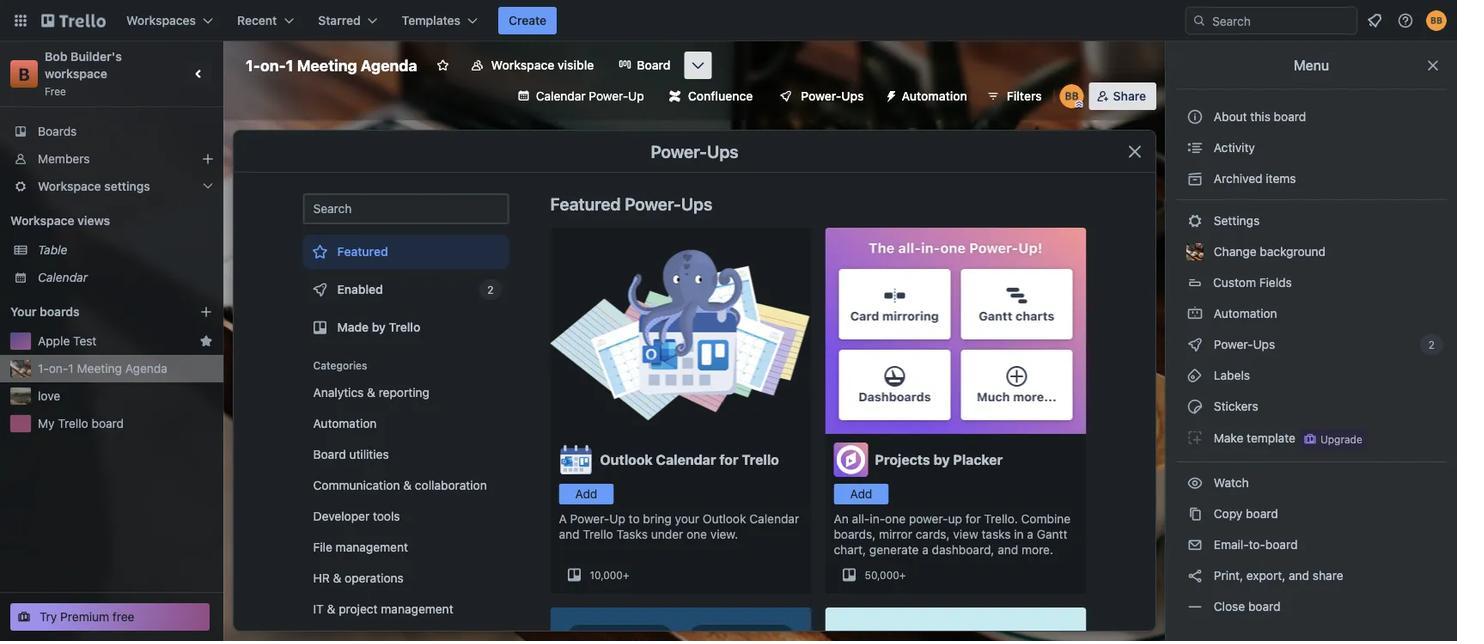 Task type: locate. For each thing, give the bounding box(es) containing it.
0 vertical spatial and
[[559, 527, 580, 541]]

calendar inside a power-up to bring your outlook calendar and trello tasks under one view.
[[750, 512, 799, 526]]

sm image left print,
[[1187, 567, 1204, 584]]

sm image left watch
[[1187, 474, 1204, 492]]

boards
[[38, 124, 77, 138]]

one up mirror
[[885, 512, 906, 526]]

board
[[1274, 110, 1306, 124], [92, 416, 124, 431], [1246, 507, 1278, 521], [1266, 537, 1298, 552], [1249, 599, 1281, 614]]

love
[[38, 389, 60, 403]]

sm image for copy board
[[1187, 505, 1204, 522]]

sm image left close
[[1187, 598, 1204, 615]]

email-to-board
[[1211, 537, 1298, 552]]

print, export, and share
[[1211, 568, 1344, 583]]

4 sm image from the top
[[1187, 567, 1204, 584]]

1 horizontal spatial add button
[[834, 484, 889, 504]]

table link
[[38, 241, 213, 259]]

meeting down the test
[[77, 361, 122, 376]]

1 add from the left
[[575, 487, 598, 501]]

test
[[73, 334, 97, 348]]

0 horizontal spatial add button
[[559, 484, 614, 504]]

1 horizontal spatial 1
[[286, 56, 293, 74]]

1 horizontal spatial featured
[[550, 193, 621, 214]]

bob builder (bobbuilder40) image
[[1426, 10, 1447, 31]]

meeting inside 1-on-1 meeting agenda text field
[[297, 56, 357, 74]]

my trello board link
[[38, 415, 213, 432]]

0 horizontal spatial board
[[313, 447, 346, 461]]

0 vertical spatial management
[[336, 540, 408, 554]]

1 horizontal spatial by
[[934, 452, 950, 468]]

1 + from the left
[[623, 569, 629, 581]]

and down in
[[998, 543, 1018, 557]]

workspace
[[491, 58, 555, 72], [38, 179, 101, 193], [10, 214, 74, 228]]

and down a
[[559, 527, 580, 541]]

0 horizontal spatial +
[[623, 569, 629, 581]]

sm image inside archived items "link"
[[1187, 170, 1204, 187]]

0 vertical spatial workspace
[[491, 58, 555, 72]]

meeting
[[297, 56, 357, 74], [77, 361, 122, 376]]

0 horizontal spatial up
[[609, 512, 625, 526]]

1 vertical spatial agenda
[[125, 361, 167, 376]]

1 horizontal spatial add
[[850, 487, 873, 501]]

tasks
[[982, 527, 1011, 541]]

0 vertical spatial automation link
[[1176, 300, 1447, 327]]

communication & collaboration
[[313, 478, 487, 492]]

1-on-1 meeting agenda down starred
[[246, 56, 417, 74]]

by inside "link"
[[372, 320, 386, 334]]

in-
[[870, 512, 885, 526]]

add up the 10,000
[[575, 487, 598, 501]]

workspace up table
[[10, 214, 74, 228]]

0 vertical spatial agenda
[[361, 56, 417, 74]]

1 vertical spatial featured
[[337, 244, 388, 259]]

add button up a
[[559, 484, 614, 504]]

outlook inside a power-up to bring your outlook calendar and trello tasks under one view.
[[703, 512, 746, 526]]

0 vertical spatial outlook
[[600, 452, 653, 468]]

& right it
[[327, 602, 335, 616]]

2 horizontal spatial and
[[1289, 568, 1310, 583]]

in
[[1014, 527, 1024, 541]]

bob
[[45, 49, 67, 64]]

1 horizontal spatial 1-on-1 meeting agenda
[[246, 56, 417, 74]]

add for outlook
[[575, 487, 598, 501]]

outlook calendar for trello
[[600, 452, 779, 468]]

1 horizontal spatial power-ups
[[801, 89, 864, 103]]

about this board
[[1214, 110, 1306, 124]]

+ for outlook
[[623, 569, 629, 581]]

10,000
[[590, 569, 623, 581]]

0 horizontal spatial automation
[[313, 416, 377, 431]]

members
[[38, 152, 90, 166]]

1 vertical spatial on-
[[49, 361, 68, 376]]

0 vertical spatial on-
[[260, 56, 286, 74]]

0 horizontal spatial power-ups
[[651, 141, 739, 161]]

search image
[[1193, 14, 1206, 27]]

settings link
[[1176, 207, 1447, 235]]

1 horizontal spatial +
[[899, 569, 906, 581]]

developer tools link
[[303, 503, 509, 530]]

1 down apple test at bottom left
[[68, 361, 74, 376]]

1 horizontal spatial a
[[1027, 527, 1034, 541]]

by left placker
[[934, 452, 950, 468]]

power-
[[589, 89, 628, 103], [801, 89, 842, 103], [651, 141, 707, 161], [625, 193, 681, 214], [1214, 337, 1253, 351], [570, 512, 610, 526]]

share button
[[1089, 82, 1157, 110]]

1 horizontal spatial agenda
[[361, 56, 417, 74]]

workspace for workspace settings
[[38, 179, 101, 193]]

power-ups
[[801, 89, 864, 103], [651, 141, 739, 161], [1211, 337, 1279, 351]]

workspaces button
[[116, 7, 223, 34]]

management
[[336, 540, 408, 554], [381, 602, 453, 616]]

sm image inside watch link
[[1187, 474, 1204, 492]]

1 vertical spatial management
[[381, 602, 453, 616]]

1 horizontal spatial up
[[628, 89, 644, 103]]

2 vertical spatial workspace
[[10, 214, 74, 228]]

automation down custom fields
[[1211, 306, 1277, 321]]

star or unstar board image
[[436, 58, 450, 72]]

board up print, export, and share
[[1266, 537, 1298, 552]]

0 vertical spatial 2
[[487, 284, 494, 296]]

featured inside featured link
[[337, 244, 388, 259]]

1 vertical spatial one
[[687, 527, 707, 541]]

0 horizontal spatial 1-
[[38, 361, 49, 376]]

1 vertical spatial 2
[[1429, 339, 1435, 351]]

automation left the filters button
[[902, 89, 967, 103]]

one inside an all-in-one power-up for trello. combine boards, mirror cards, view tasks in a gantt chart, generate a dashboard, and more.
[[885, 512, 906, 526]]

2 vertical spatial power-ups
[[1211, 337, 1279, 351]]

management down hr & operations link
[[381, 602, 453, 616]]

sm image for stickers
[[1187, 398, 1204, 415]]

collaboration
[[415, 478, 487, 492]]

& for reporting
[[367, 385, 375, 400]]

sm image inside labels link
[[1187, 367, 1204, 384]]

1 vertical spatial power-ups
[[651, 141, 739, 161]]

sm image inside copy board link
[[1187, 505, 1204, 522]]

sm image for email-to-board
[[1187, 536, 1204, 553]]

workspace visible
[[491, 58, 594, 72]]

close board
[[1211, 599, 1281, 614]]

workspace for workspace visible
[[491, 58, 555, 72]]

2 sm image from the top
[[1187, 474, 1204, 492]]

custom
[[1213, 275, 1256, 290]]

calendar left an
[[750, 512, 799, 526]]

it
[[313, 602, 324, 616]]

0 vertical spatial automation
[[902, 89, 967, 103]]

on- inside 1-on-1 meeting agenda text field
[[260, 56, 286, 74]]

1 vertical spatial a
[[922, 543, 929, 557]]

add board image
[[199, 305, 213, 319]]

1 horizontal spatial 2
[[1429, 339, 1435, 351]]

0 horizontal spatial 1
[[68, 361, 74, 376]]

1 horizontal spatial and
[[998, 543, 1018, 557]]

by right 'made'
[[372, 320, 386, 334]]

management inside it & project management link
[[381, 602, 453, 616]]

0 horizontal spatial one
[[687, 527, 707, 541]]

2 for power-ups
[[1429, 339, 1435, 351]]

featured for featured power-ups
[[550, 193, 621, 214]]

1 vertical spatial and
[[998, 543, 1018, 557]]

add button
[[559, 484, 614, 504], [834, 484, 889, 504]]

2 add from the left
[[850, 487, 873, 501]]

+ down generate on the right of page
[[899, 569, 906, 581]]

add button up all-
[[834, 484, 889, 504]]

0 horizontal spatial 1-on-1 meeting agenda
[[38, 361, 167, 376]]

automation link down analytics & reporting link
[[303, 410, 509, 437]]

0 horizontal spatial 2
[[487, 284, 494, 296]]

0 vertical spatial 1
[[286, 56, 293, 74]]

boards
[[40, 305, 80, 319]]

settings
[[104, 179, 150, 193]]

1- inside '1-on-1 meeting agenda' 'link'
[[38, 361, 49, 376]]

1 vertical spatial 1
[[68, 361, 74, 376]]

0 horizontal spatial automation link
[[303, 410, 509, 437]]

view
[[953, 527, 978, 541]]

2 horizontal spatial power-ups
[[1211, 337, 1279, 351]]

1 vertical spatial automation
[[1211, 306, 1277, 321]]

2 + from the left
[[899, 569, 906, 581]]

0 horizontal spatial on-
[[49, 361, 68, 376]]

1 add button from the left
[[559, 484, 614, 504]]

0 vertical spatial board
[[637, 58, 671, 72]]

for inside an all-in-one power-up for trello. combine boards, mirror cards, view tasks in a gantt chart, generate a dashboard, and more.
[[966, 512, 981, 526]]

1 vertical spatial board
[[313, 447, 346, 461]]

10,000 +
[[590, 569, 629, 581]]

workspace down create button
[[491, 58, 555, 72]]

0 horizontal spatial meeting
[[77, 361, 122, 376]]

confluence icon image
[[669, 90, 681, 102]]

up down board link
[[628, 89, 644, 103]]

1- down recent
[[246, 56, 260, 74]]

apple test
[[38, 334, 97, 348]]

0 horizontal spatial agenda
[[125, 361, 167, 376]]

1 down recent dropdown button
[[286, 56, 293, 74]]

1 vertical spatial 1-on-1 meeting agenda
[[38, 361, 167, 376]]

and left share
[[1289, 568, 1310, 583]]

outlook up to on the left bottom
[[600, 452, 653, 468]]

0 vertical spatial power-ups
[[801, 89, 864, 103]]

1 sm image from the top
[[1187, 139, 1204, 156]]

featured link
[[303, 235, 509, 269]]

automation link
[[1176, 300, 1447, 327], [303, 410, 509, 437]]

1-
[[246, 56, 260, 74], [38, 361, 49, 376]]

activity
[[1211, 140, 1255, 155]]

0 horizontal spatial and
[[559, 527, 580, 541]]

& for operations
[[333, 571, 341, 585]]

sm image left email- at the bottom right of the page
[[1187, 536, 1204, 553]]

recent
[[237, 13, 277, 27]]

add for projects
[[850, 487, 873, 501]]

one
[[885, 512, 906, 526], [687, 527, 707, 541]]

generate
[[870, 543, 919, 557]]

mirror
[[879, 527, 913, 541]]

agenda up love link on the left of the page
[[125, 361, 167, 376]]

board inside 'button'
[[1274, 110, 1306, 124]]

filters
[[1007, 89, 1042, 103]]

1-on-1 meeting agenda inside '1-on-1 meeting agenda' 'link'
[[38, 361, 167, 376]]

3 sm image from the top
[[1187, 536, 1204, 553]]

5 sm image from the top
[[1187, 598, 1204, 615]]

& down the board utilities link
[[403, 478, 412, 492]]

customize views image
[[690, 57, 707, 74]]

workspace views
[[10, 214, 110, 228]]

communication & collaboration link
[[303, 472, 509, 499]]

automation link down custom fields button
[[1176, 300, 1447, 327]]

1 horizontal spatial outlook
[[703, 512, 746, 526]]

table
[[38, 243, 67, 257]]

hr & operations link
[[303, 565, 509, 592]]

sm image inside close board link
[[1187, 598, 1204, 615]]

1 vertical spatial workspace
[[38, 179, 101, 193]]

add up all-
[[850, 487, 873, 501]]

1 horizontal spatial automation
[[902, 89, 967, 103]]

0 vertical spatial by
[[372, 320, 386, 334]]

0 vertical spatial one
[[885, 512, 906, 526]]

0 vertical spatial 1-on-1 meeting agenda
[[246, 56, 417, 74]]

workspace inside dropdown button
[[38, 179, 101, 193]]

utilities
[[349, 447, 389, 461]]

sm image
[[878, 82, 902, 107], [1187, 170, 1204, 187], [1187, 212, 1204, 229], [1187, 305, 1204, 322], [1187, 336, 1204, 353], [1187, 367, 1204, 384], [1187, 398, 1204, 415], [1187, 429, 1204, 446], [1187, 505, 1204, 522]]

menu
[[1294, 57, 1329, 73]]

by for made
[[372, 320, 386, 334]]

1 horizontal spatial for
[[966, 512, 981, 526]]

agenda inside 'link'
[[125, 361, 167, 376]]

upgrade
[[1321, 433, 1363, 445]]

stickers link
[[1176, 393, 1447, 420]]

& inside "link"
[[403, 478, 412, 492]]

0 horizontal spatial for
[[720, 452, 739, 468]]

activity link
[[1176, 134, 1447, 162]]

sm image inside email-to-board link
[[1187, 536, 1204, 553]]

agenda inside text field
[[361, 56, 417, 74]]

up left to on the left bottom
[[609, 512, 625, 526]]

up
[[628, 89, 644, 103], [609, 512, 625, 526]]

workspace down members
[[38, 179, 101, 193]]

on- inside '1-on-1 meeting agenda' 'link'
[[49, 361, 68, 376]]

one down "your"
[[687, 527, 707, 541]]

sm image for watch
[[1187, 474, 1204, 492]]

1 horizontal spatial 1-
[[246, 56, 260, 74]]

+ down tasks
[[623, 569, 629, 581]]

automation up board utilities
[[313, 416, 377, 431]]

tasks
[[617, 527, 648, 541]]

power-ups inside button
[[801, 89, 864, 103]]

0 vertical spatial meeting
[[297, 56, 357, 74]]

outlook up view.
[[703, 512, 746, 526]]

copy board
[[1211, 507, 1278, 521]]

sm image for activity
[[1187, 139, 1204, 156]]

1 horizontal spatial one
[[885, 512, 906, 526]]

1- up love
[[38, 361, 49, 376]]

love link
[[38, 388, 213, 405]]

sm image
[[1187, 139, 1204, 156], [1187, 474, 1204, 492], [1187, 536, 1204, 553], [1187, 567, 1204, 584], [1187, 598, 1204, 615]]

make
[[1214, 431, 1244, 445]]

1-on-1 meeting agenda
[[246, 56, 417, 74], [38, 361, 167, 376]]

1 vertical spatial outlook
[[703, 512, 746, 526]]

sm image inside automation link
[[1187, 305, 1204, 322]]

sm image inside activity link
[[1187, 139, 1204, 156]]

sm image for automation
[[1187, 305, 1204, 322]]

up inside a power-up to bring your outlook calendar and trello tasks under one view.
[[609, 512, 625, 526]]

items
[[1266, 171, 1296, 186]]

export,
[[1247, 568, 1286, 583]]

1 vertical spatial meeting
[[77, 361, 122, 376]]

sm image for archived items
[[1187, 170, 1204, 187]]

&
[[367, 385, 375, 400], [403, 478, 412, 492], [333, 571, 341, 585], [327, 602, 335, 616]]

create
[[509, 13, 547, 27]]

bob builder's workspace link
[[45, 49, 125, 81]]

0 horizontal spatial add
[[575, 487, 598, 501]]

sm image inside settings link
[[1187, 212, 1204, 229]]

featured power-ups
[[550, 193, 713, 214]]

board utilities link
[[303, 441, 509, 468]]

0 vertical spatial 1-
[[246, 56, 260, 74]]

& right analytics
[[367, 385, 375, 400]]

board up confluence icon
[[637, 58, 671, 72]]

settings
[[1211, 214, 1260, 228]]

change background
[[1211, 244, 1326, 259]]

sm image for print, export, and share
[[1187, 567, 1204, 584]]

0 horizontal spatial by
[[372, 320, 386, 334]]

a down cards,
[[922, 543, 929, 557]]

1 vertical spatial 1-
[[38, 361, 49, 376]]

2 vertical spatial automation
[[313, 416, 377, 431]]

1 vertical spatial by
[[934, 452, 950, 468]]

board down love link on the left of the page
[[92, 416, 124, 431]]

and
[[559, 527, 580, 541], [998, 543, 1018, 557], [1289, 568, 1310, 583]]

1-on-1 meeting agenda down apple test link
[[38, 361, 167, 376]]

power- inside button
[[801, 89, 842, 103]]

agenda left star or unstar board icon
[[361, 56, 417, 74]]

by for projects
[[934, 452, 950, 468]]

1
[[286, 56, 293, 74], [68, 361, 74, 376]]

by
[[372, 320, 386, 334], [934, 452, 950, 468]]

0 vertical spatial featured
[[550, 193, 621, 214]]

featured for featured
[[337, 244, 388, 259]]

sm image inside print, export, and share link
[[1187, 567, 1204, 584]]

1 vertical spatial for
[[966, 512, 981, 526]]

a right in
[[1027, 527, 1034, 541]]

& right hr
[[333, 571, 341, 585]]

2 add button from the left
[[834, 484, 889, 504]]

1 horizontal spatial meeting
[[297, 56, 357, 74]]

change
[[1214, 244, 1257, 259]]

on- down recent dropdown button
[[260, 56, 286, 74]]

0 horizontal spatial featured
[[337, 244, 388, 259]]

sm image for make template
[[1187, 429, 1204, 446]]

ups inside button
[[841, 89, 864, 103]]

1 vertical spatial up
[[609, 512, 625, 526]]

back to home image
[[41, 7, 106, 34]]

sm image left activity
[[1187, 139, 1204, 156]]

board for this
[[1274, 110, 1306, 124]]

bring
[[643, 512, 672, 526]]

bob builder's workspace free
[[45, 49, 125, 97]]

0 vertical spatial up
[[628, 89, 644, 103]]

for up view.
[[720, 452, 739, 468]]

management up operations
[[336, 540, 408, 554]]

1 horizontal spatial on-
[[260, 56, 286, 74]]

0 notifications image
[[1365, 10, 1385, 31]]

bob builder (bobbuilder40) image
[[1060, 84, 1084, 108]]

board left 'utilities'
[[313, 447, 346, 461]]

for up view
[[966, 512, 981, 526]]

primary element
[[0, 0, 1457, 41]]

sm image inside stickers link
[[1187, 398, 1204, 415]]

workspace inside button
[[491, 58, 555, 72]]

add
[[575, 487, 598, 501], [850, 487, 873, 501]]

close board link
[[1176, 593, 1447, 620]]

board for to-
[[1266, 537, 1298, 552]]

sm image for power-ups
[[1187, 336, 1204, 353]]

starred icon image
[[199, 334, 213, 348]]

on- down apple
[[49, 361, 68, 376]]

and inside an all-in-one power-up for trello. combine boards, mirror cards, view tasks in a gantt chart, generate a dashboard, and more.
[[998, 543, 1018, 557]]

placker
[[953, 452, 1003, 468]]

featured
[[550, 193, 621, 214], [337, 244, 388, 259]]

meeting down starred
[[297, 56, 357, 74]]

ups
[[841, 89, 864, 103], [707, 141, 739, 161], [681, 193, 713, 214], [1253, 337, 1275, 351]]

1 horizontal spatial board
[[637, 58, 671, 72]]

analytics
[[313, 385, 364, 400]]

board right this
[[1274, 110, 1306, 124]]

0 vertical spatial for
[[720, 452, 739, 468]]



Task type: describe. For each thing, give the bounding box(es) containing it.
meeting inside '1-on-1 meeting agenda' 'link'
[[77, 361, 122, 376]]

Search field
[[1206, 8, 1357, 34]]

up for a power-up to bring your outlook calendar and trello tasks under one view.
[[609, 512, 625, 526]]

tools
[[373, 509, 400, 523]]

automation button
[[878, 82, 978, 110]]

my trello board
[[38, 416, 124, 431]]

your boards with 4 items element
[[10, 302, 174, 322]]

board for board
[[637, 58, 671, 72]]

labels
[[1211, 368, 1250, 382]]

about this board button
[[1176, 103, 1447, 131]]

hr & operations
[[313, 571, 404, 585]]

chart,
[[834, 543, 866, 557]]

& for collaboration
[[403, 478, 412, 492]]

calendar up "your"
[[656, 452, 716, 468]]

projects
[[875, 452, 930, 468]]

board utilities
[[313, 447, 389, 461]]

power- inside a power-up to bring your outlook calendar and trello tasks under one view.
[[570, 512, 610, 526]]

2 vertical spatial and
[[1289, 568, 1310, 583]]

board down export,
[[1249, 599, 1281, 614]]

workspace navigation collapse icon image
[[187, 62, 211, 86]]

board for trello
[[92, 416, 124, 431]]

analytics & reporting link
[[303, 379, 509, 406]]

b link
[[10, 60, 38, 88]]

apple
[[38, 334, 70, 348]]

management inside file management link
[[336, 540, 408, 554]]

1 inside 'link'
[[68, 361, 74, 376]]

try premium free
[[40, 610, 134, 624]]

share
[[1313, 568, 1344, 583]]

2 horizontal spatial automation
[[1211, 306, 1277, 321]]

email-to-board link
[[1176, 531, 1447, 559]]

workspace
[[45, 67, 107, 81]]

more.
[[1022, 543, 1054, 557]]

watch
[[1211, 476, 1252, 490]]

your
[[10, 305, 37, 319]]

sm image for settings
[[1187, 212, 1204, 229]]

file management
[[313, 540, 408, 554]]

1- inside 1-on-1 meeting agenda text field
[[246, 56, 260, 74]]

reporting
[[379, 385, 430, 400]]

0 horizontal spatial a
[[922, 543, 929, 557]]

Search text field
[[303, 193, 509, 224]]

gantt
[[1037, 527, 1068, 541]]

50,000
[[865, 569, 899, 581]]

1 inside text field
[[286, 56, 293, 74]]

calendar power-up
[[536, 89, 644, 103]]

Board name text field
[[237, 52, 426, 79]]

add button for outlook
[[559, 484, 614, 504]]

copy board link
[[1176, 500, 1447, 528]]

calendar down visible
[[536, 89, 586, 103]]

background
[[1260, 244, 1326, 259]]

sm image for labels
[[1187, 367, 1204, 384]]

view.
[[710, 527, 738, 541]]

trello inside "link"
[[389, 320, 420, 334]]

up
[[948, 512, 962, 526]]

analytics & reporting
[[313, 385, 430, 400]]

fields
[[1260, 275, 1292, 290]]

copy
[[1214, 507, 1243, 521]]

made by trello link
[[303, 310, 509, 345]]

sm image for close board
[[1187, 598, 1204, 615]]

filters button
[[981, 82, 1047, 110]]

calendar down table
[[38, 270, 88, 284]]

cards,
[[916, 527, 950, 541]]

1-on-1 meeting agenda inside 1-on-1 meeting agenda text field
[[246, 56, 417, 74]]

operations
[[345, 571, 404, 585]]

upgrade button
[[1300, 429, 1366, 449]]

starred button
[[308, 7, 388, 34]]

a power-up to bring your outlook calendar and trello tasks under one view.
[[559, 512, 799, 541]]

open information menu image
[[1397, 12, 1414, 29]]

apple test link
[[38, 333, 192, 350]]

projects by placker
[[875, 452, 1003, 468]]

change background link
[[1176, 238, 1447, 266]]

try
[[40, 610, 57, 624]]

your boards
[[10, 305, 80, 319]]

hr
[[313, 571, 330, 585]]

0 vertical spatial a
[[1027, 527, 1034, 541]]

templates button
[[392, 7, 488, 34]]

& for project
[[327, 602, 335, 616]]

up for calendar power-up
[[628, 89, 644, 103]]

file
[[313, 540, 332, 554]]

1 horizontal spatial automation link
[[1176, 300, 1447, 327]]

create button
[[498, 7, 557, 34]]

communication
[[313, 478, 400, 492]]

my
[[38, 416, 55, 431]]

custom fields
[[1213, 275, 1292, 290]]

+ for projects
[[899, 569, 906, 581]]

print,
[[1214, 568, 1243, 583]]

close
[[1214, 599, 1245, 614]]

board for board utilities
[[313, 447, 346, 461]]

combine
[[1021, 512, 1071, 526]]

boards,
[[834, 527, 876, 541]]

workspace for workspace views
[[10, 214, 74, 228]]

board up "to-"
[[1246, 507, 1278, 521]]

0 horizontal spatial outlook
[[600, 452, 653, 468]]

50,000 +
[[865, 569, 906, 581]]

sm image inside automation button
[[878, 82, 902, 107]]

2 for enabled
[[487, 284, 494, 296]]

and inside a power-up to bring your outlook calendar and trello tasks under one view.
[[559, 527, 580, 541]]

calendar power-up link
[[507, 82, 655, 110]]

free
[[113, 610, 134, 624]]

categories
[[313, 359, 367, 371]]

workspaces
[[126, 13, 196, 27]]

one inside a power-up to bring your outlook calendar and trello tasks under one view.
[[687, 527, 707, 541]]

archived items link
[[1176, 165, 1447, 192]]

about
[[1214, 110, 1247, 124]]

b
[[18, 64, 30, 84]]

workspace settings button
[[0, 173, 223, 200]]

developer tools
[[313, 509, 400, 523]]

made
[[337, 320, 369, 334]]

power-
[[909, 512, 948, 526]]

calendar link
[[38, 269, 213, 286]]

automation inside automation button
[[902, 89, 967, 103]]

custom fields button
[[1176, 269, 1447, 296]]

trello inside a power-up to bring your outlook calendar and trello tasks under one view.
[[583, 527, 613, 541]]

share
[[1113, 89, 1146, 103]]

project
[[339, 602, 378, 616]]

confluence
[[688, 89, 753, 103]]

labels link
[[1176, 362, 1447, 389]]

this member is an admin of this board. image
[[1076, 101, 1083, 108]]

an all-in-one power-up for trello. combine boards, mirror cards, view tasks in a gantt chart, generate a dashboard, and more.
[[834, 512, 1071, 557]]

add button for projects
[[834, 484, 889, 504]]

1-on-1 meeting agenda link
[[38, 360, 213, 377]]

boards link
[[0, 118, 223, 145]]

file management link
[[303, 534, 509, 561]]

1 vertical spatial automation link
[[303, 410, 509, 437]]



Task type: vqa. For each thing, say whether or not it's contained in the screenshot.
Stickers link
yes



